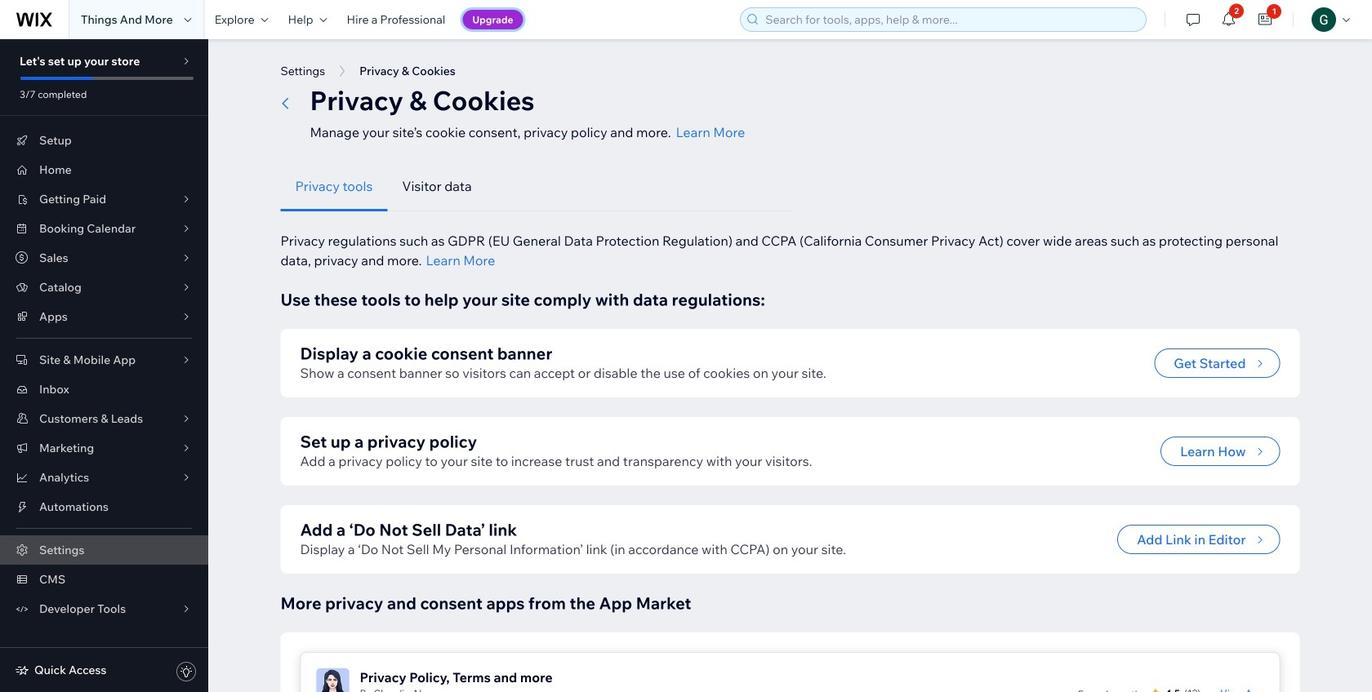 Task type: describe. For each thing, give the bounding box(es) containing it.
Search for tools, apps, help & more... field
[[761, 8, 1141, 31]]

sidebar element
[[0, 39, 208, 693]]

privacy policy, terms and more icon image
[[316, 664, 350, 693]]



Task type: vqa. For each thing, say whether or not it's contained in the screenshot.
tab list
yes



Task type: locate. For each thing, give the bounding box(es) containing it.
tab list
[[281, 162, 794, 212]]



